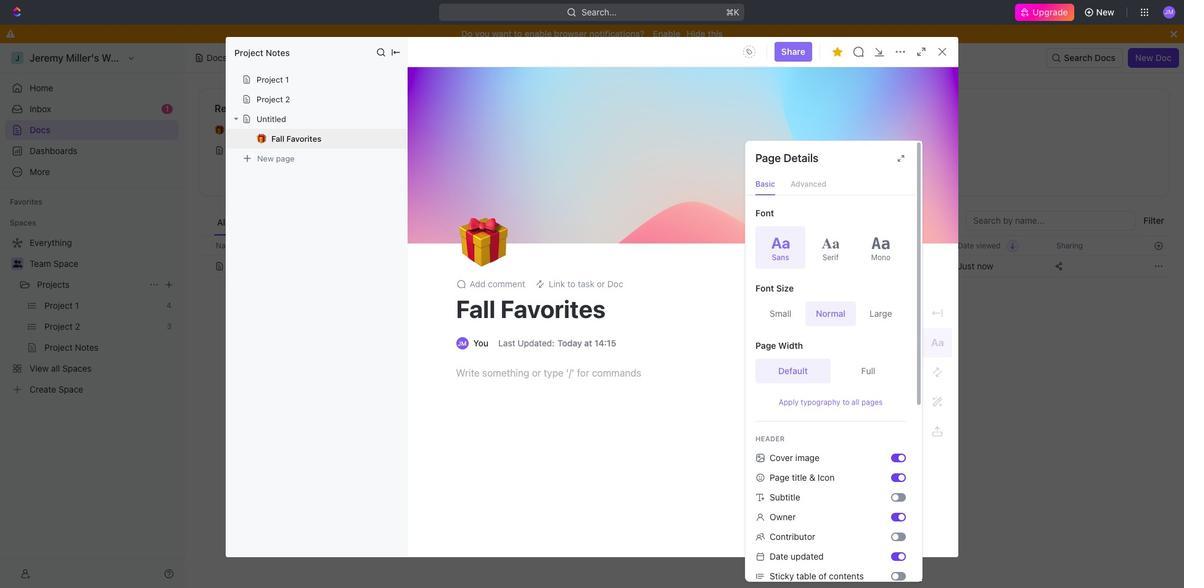 Task type: vqa. For each thing, say whether or not it's contained in the screenshot.
the rightmost to
yes



Task type: describe. For each thing, give the bounding box(es) containing it.
serif
[[823, 253, 839, 262]]

link
[[549, 279, 565, 289]]

page for page details
[[756, 152, 781, 165]]

jm button
[[1160, 2, 1179, 22]]

tree inside sidebar navigation
[[5, 233, 179, 400]]

date updated inside button
[[859, 241, 907, 250]]

contributor
[[770, 532, 816, 542]]

assigned button
[[418, 211, 462, 236]]

jm inside dropdown button
[[1165, 8, 1174, 16]]

subtitle
[[770, 492, 800, 503]]

date for the date updated button
[[859, 241, 876, 250]]

link to task or doc
[[549, 279, 623, 289]]

normal
[[816, 308, 846, 319]]

location
[[593, 241, 623, 250]]

name
[[216, 241, 236, 250]]

page for page width
[[756, 341, 776, 351]]

0 horizontal spatial project notes
[[234, 47, 290, 58]]

notifications?
[[590, 28, 645, 39]]

untitled link for created by me
[[863, 141, 1159, 160]]

sans
[[772, 253, 789, 262]]

just
[[958, 261, 975, 271]]

search...
[[582, 7, 617, 17]]

link to task or doc button
[[530, 276, 628, 293]]

untitled link for recent
[[210, 141, 506, 160]]

header
[[756, 435, 785, 443]]

typography
[[801, 398, 841, 407]]

home link
[[5, 78, 179, 98]]

you
[[475, 28, 490, 39]]

docs inside sidebar navigation
[[30, 125, 50, 135]]

tags
[[716, 241, 733, 250]]

all button
[[214, 211, 231, 236]]

sticky table of contents
[[770, 571, 864, 582]]

🎁 fall favorites
[[257, 134, 321, 144]]

favorites inside 🎁 fall favorites
[[287, 134, 321, 144]]

default
[[779, 366, 808, 376]]

icon
[[818, 473, 835, 483]]

by
[[908, 103, 919, 114]]

page width
[[756, 341, 803, 351]]

1 for project 1
[[285, 75, 289, 85]]

project 1
[[257, 75, 289, 85]]

contents
[[829, 571, 864, 582]]

date for "date viewed" button on the right top of the page
[[958, 241, 974, 250]]

0 horizontal spatial jm
[[458, 340, 467, 347]]

cover image
[[770, 453, 820, 463]]

page for page title & icon
[[770, 473, 790, 483]]

hide
[[687, 28, 706, 39]]

comment
[[488, 279, 525, 289]]

sidebar navigation
[[0, 43, 184, 588]]

0 horizontal spatial to
[[514, 28, 522, 39]]

sharing
[[1057, 241, 1083, 250]]

updated:
[[518, 338, 555, 349]]

assigned
[[421, 217, 459, 228]]

🎁 down the created
[[868, 126, 878, 135]]

dropdown menu image
[[740, 42, 759, 62]]

archived
[[470, 217, 506, 228]]

title
[[792, 473, 807, 483]]

favorites inside button
[[10, 197, 42, 207]]

all
[[217, 217, 228, 228]]

new doc button
[[1128, 48, 1179, 68]]

• for recent
[[266, 126, 270, 135]]

dashboards link
[[5, 141, 179, 161]]

at
[[584, 338, 592, 349]]

large
[[870, 308, 892, 319]]

spaces
[[10, 218, 36, 228]]

Search by name... text field
[[973, 212, 1129, 230]]

now
[[977, 261, 994, 271]]

size
[[777, 283, 794, 294]]

1 cell from the left
[[199, 255, 213, 278]]

page title & icon
[[770, 473, 835, 483]]

width
[[779, 341, 803, 351]]

date updated button
[[852, 236, 914, 255]]

🎁 button
[[257, 134, 271, 144]]

2
[[285, 94, 290, 104]]

add
[[470, 279, 486, 289]]

or
[[597, 279, 605, 289]]

new doc
[[1135, 52, 1172, 63]]

new for new
[[1097, 7, 1115, 17]]

user group image
[[13, 260, 22, 268]]

font size
[[756, 283, 794, 294]]

fall favorites
[[456, 294, 606, 323]]

project notes link
[[536, 121, 832, 141]]

doc inside link to task or doc dropdown button
[[608, 279, 623, 289]]

page
[[276, 153, 295, 163]]

1 vertical spatial notes
[[589, 125, 613, 136]]

to inside dropdown button
[[568, 279, 576, 289]]

docs inside button
[[1095, 52, 1116, 63]]

me
[[922, 103, 936, 114]]

page details
[[756, 152, 819, 165]]

dashboards
[[30, 146, 77, 156]]

team space
[[30, 258, 78, 269]]

mono
[[871, 253, 891, 262]]

owner
[[770, 512, 796, 522]]

1 horizontal spatial docs
[[207, 52, 227, 63]]

🎁 up add
[[459, 214, 508, 272]]



Task type: locate. For each thing, give the bounding box(es) containing it.
notes
[[266, 47, 290, 58], [589, 125, 613, 136]]

0 horizontal spatial docs
[[30, 125, 50, 135]]

1 vertical spatial page
[[756, 341, 776, 351]]

1 • from the left
[[266, 126, 270, 135]]

date
[[859, 241, 876, 250], [958, 241, 974, 250], [770, 551, 789, 562]]

browser
[[554, 28, 587, 39]]

sticky
[[770, 571, 794, 582]]

column header inside table
[[199, 236, 213, 256]]

0 horizontal spatial new
[[257, 153, 274, 163]]

project
[[234, 47, 263, 58], [257, 75, 283, 85], [257, 94, 283, 104], [559, 125, 587, 136]]

jm left "you"
[[458, 340, 467, 347]]

upgrade
[[1033, 7, 1068, 17]]

2 cell from the left
[[585, 255, 709, 278]]

1 horizontal spatial project notes
[[559, 125, 613, 136]]

cell
[[199, 255, 213, 278], [585, 255, 709, 278]]

0 vertical spatial notes
[[266, 47, 290, 58]]

1 horizontal spatial new
[[1097, 7, 1115, 17]]

fall down add
[[456, 294, 496, 323]]

nov 1
[[859, 261, 881, 271]]

untitled
[[257, 114, 286, 124], [232, 125, 263, 136], [885, 125, 917, 136], [232, 145, 263, 155], [885, 145, 917, 155]]

to left the "all" in the bottom of the page
[[843, 398, 850, 407]]

to
[[514, 28, 522, 39], [568, 279, 576, 289], [843, 398, 850, 407]]

date viewed button
[[951, 236, 1019, 255]]

0 vertical spatial date updated
[[859, 241, 907, 250]]

fall up new page
[[271, 134, 284, 144]]

0 horizontal spatial updated
[[791, 551, 824, 562]]

• up new page
[[266, 126, 270, 135]]

new inside new button
[[1097, 7, 1115, 17]]

0 vertical spatial font
[[756, 208, 774, 218]]

tree containing team space
[[5, 233, 179, 400]]

docs up recent
[[207, 52, 227, 63]]

archived button
[[467, 211, 509, 236]]

1 vertical spatial updated
[[791, 551, 824, 562]]

0 vertical spatial new
[[1097, 7, 1115, 17]]

want
[[492, 28, 512, 39]]

2 vertical spatial page
[[770, 473, 790, 483]]

new down 🎁 dropdown button
[[257, 153, 274, 163]]

today
[[558, 338, 582, 349]]

date updated down contributor
[[770, 551, 824, 562]]

last updated: today at 14:15
[[498, 338, 616, 349]]

date inside "date viewed" button
[[958, 241, 974, 250]]

date updated up 'mono'
[[859, 241, 907, 250]]

1 horizontal spatial fall
[[456, 294, 496, 323]]

all
[[852, 398, 860, 407]]

docs link
[[5, 120, 179, 140]]

🎁 inside 🎁 fall favorites
[[257, 134, 266, 143]]

1 vertical spatial doc
[[608, 279, 623, 289]]

enable
[[653, 28, 681, 39]]

0 horizontal spatial fall
[[271, 134, 284, 144]]

new right search docs
[[1135, 52, 1154, 63]]

doc inside new doc button
[[1156, 52, 1172, 63]]

1 horizontal spatial cell
[[585, 255, 709, 278]]

docs
[[207, 52, 227, 63], [1095, 52, 1116, 63], [30, 125, 50, 135]]

0 horizontal spatial doc
[[608, 279, 623, 289]]

untitled link
[[210, 141, 506, 160], [863, 141, 1159, 160]]

page
[[756, 152, 781, 165], [756, 341, 776, 351], [770, 473, 790, 483]]

0 vertical spatial fall
[[271, 134, 284, 144]]

details
[[784, 152, 819, 165]]

1 untitled • from the left
[[232, 125, 270, 136]]

add comment
[[470, 279, 525, 289]]

row
[[199, 236, 1170, 256], [199, 254, 1170, 279]]

project notes inside the project notes link
[[559, 125, 613, 136]]

1 vertical spatial to
[[568, 279, 576, 289]]

2 horizontal spatial date
[[958, 241, 974, 250]]

1 vertical spatial fall
[[456, 294, 496, 323]]

0 horizontal spatial untitled link
[[210, 141, 506, 160]]

0 vertical spatial to
[[514, 28, 522, 39]]

1 horizontal spatial untitled •
[[885, 125, 923, 136]]

basic
[[756, 180, 775, 189]]

0 vertical spatial updated
[[878, 241, 907, 250]]

do you want to enable browser notifications? enable hide this
[[461, 28, 723, 39]]

🎁 down recent
[[215, 126, 225, 135]]

task
[[578, 279, 595, 289]]

row containing nov 1
[[199, 254, 1170, 279]]

0 horizontal spatial date
[[770, 551, 789, 562]]

search
[[1064, 52, 1093, 63]]

row containing name
[[199, 236, 1170, 256]]

1 horizontal spatial untitled link
[[863, 141, 1159, 160]]

0 horizontal spatial cell
[[199, 255, 213, 278]]

created
[[868, 103, 905, 114]]

do
[[461, 28, 473, 39]]

2 vertical spatial to
[[843, 398, 850, 407]]

2 horizontal spatial docs
[[1095, 52, 1116, 63]]

date up the just
[[958, 241, 974, 250]]

2 horizontal spatial to
[[843, 398, 850, 407]]

1 horizontal spatial doc
[[1156, 52, 1172, 63]]

to right link
[[568, 279, 576, 289]]

projects
[[37, 279, 70, 290]]

new button
[[1079, 2, 1122, 22]]

small
[[770, 308, 792, 319]]

• down me
[[919, 126, 923, 135]]

1 horizontal spatial to
[[568, 279, 576, 289]]

doc down jm dropdown button on the right top
[[1156, 52, 1172, 63]]

just now
[[958, 261, 994, 271]]

to right want
[[514, 28, 522, 39]]

date inside the date updated button
[[859, 241, 876, 250]]

column header
[[199, 236, 213, 256]]

0 horizontal spatial date updated
[[770, 551, 824, 562]]

1 vertical spatial project notes
[[559, 125, 613, 136]]

2 horizontal spatial new
[[1135, 52, 1154, 63]]

new for new page
[[257, 153, 274, 163]]

1 vertical spatial font
[[756, 283, 774, 294]]

⌘k
[[726, 7, 740, 17]]

2 row from the top
[[199, 254, 1170, 279]]

table
[[199, 236, 1170, 279]]

table
[[797, 571, 816, 582]]

image
[[796, 453, 820, 463]]

updated up 'mono'
[[878, 241, 907, 250]]

team space link
[[30, 254, 176, 274]]

space
[[53, 258, 78, 269]]

untitled • for recent
[[232, 125, 270, 136]]

0 vertical spatial project notes
[[234, 47, 290, 58]]

apply
[[779, 398, 799, 407]]

2 horizontal spatial 1
[[877, 261, 881, 271]]

new up search docs
[[1097, 7, 1115, 17]]

1 vertical spatial 1
[[165, 104, 169, 114]]

favorites button
[[5, 195, 47, 210]]

1 horizontal spatial •
[[919, 126, 923, 135]]

• for created by me
[[919, 126, 923, 135]]

jm up new doc
[[1165, 8, 1174, 16]]

new inside new doc button
[[1135, 52, 1154, 63]]

tab list
[[214, 211, 509, 236]]

2 untitled link from the left
[[863, 141, 1159, 160]]

untitled • down 'created by me'
[[885, 125, 923, 136]]

docs down "inbox" at left top
[[30, 125, 50, 135]]

favorites
[[541, 103, 584, 114], [287, 134, 321, 144], [10, 197, 42, 207], [501, 294, 606, 323]]

&
[[809, 473, 816, 483]]

0 horizontal spatial •
[[266, 126, 270, 135]]

page left the width
[[756, 341, 776, 351]]

last
[[498, 338, 515, 349]]

1 inside sidebar navigation
[[165, 104, 169, 114]]

fall inside 🎁 fall favorites
[[271, 134, 284, 144]]

2 vertical spatial 1
[[877, 261, 881, 271]]

new page
[[257, 153, 295, 163]]

date up sticky
[[770, 551, 789, 562]]

upgrade link
[[1016, 4, 1074, 21]]

tree
[[5, 233, 179, 400]]

1 horizontal spatial 1
[[285, 75, 289, 85]]

full
[[862, 366, 876, 376]]

1 vertical spatial new
[[1135, 52, 1154, 63]]

nov
[[859, 261, 875, 271]]

date viewed
[[958, 241, 1001, 250]]

1 font from the top
[[756, 208, 774, 218]]

2 • from the left
[[919, 126, 923, 135]]

1 vertical spatial date updated
[[770, 551, 824, 562]]

updated inside the date updated button
[[878, 241, 907, 250]]

1 horizontal spatial date
[[859, 241, 876, 250]]

1 row from the top
[[199, 236, 1170, 256]]

🎁 up new page
[[257, 134, 266, 143]]

1 horizontal spatial updated
[[878, 241, 907, 250]]

page down cover
[[770, 473, 790, 483]]

updated up table
[[791, 551, 824, 562]]

0 horizontal spatial 1
[[165, 104, 169, 114]]

0 horizontal spatial untitled •
[[232, 125, 270, 136]]

untitled • for created by me
[[885, 125, 923, 136]]

1 vertical spatial jm
[[458, 340, 467, 347]]

doc
[[1156, 52, 1172, 63], [608, 279, 623, 289]]

home
[[30, 83, 53, 93]]

created by me
[[868, 103, 936, 114]]

1 horizontal spatial notes
[[589, 125, 613, 136]]

date up 'mono'
[[859, 241, 876, 250]]

team
[[30, 258, 51, 269]]

1 for nov 1
[[877, 261, 881, 271]]

0 vertical spatial 1
[[285, 75, 289, 85]]

0 vertical spatial doc
[[1156, 52, 1172, 63]]

2 untitled • from the left
[[885, 125, 923, 136]]

apply typography to all pages
[[779, 398, 883, 407]]

1 horizontal spatial date updated
[[859, 241, 907, 250]]

1 horizontal spatial jm
[[1165, 8, 1174, 16]]

project 2
[[257, 94, 290, 104]]

new for new doc
[[1135, 52, 1154, 63]]

0 vertical spatial page
[[756, 152, 781, 165]]

cover
[[770, 453, 793, 463]]

this
[[708, 28, 723, 39]]

tab list containing all
[[214, 211, 509, 236]]

project notes
[[234, 47, 290, 58], [559, 125, 613, 136]]

page up basic
[[756, 152, 781, 165]]

font
[[756, 208, 774, 218], [756, 283, 774, 294]]

2 font from the top
[[756, 283, 774, 294]]

font left size
[[756, 283, 774, 294]]

0 vertical spatial jm
[[1165, 8, 1174, 16]]

you
[[473, 338, 489, 349]]

untitled • down recent
[[232, 125, 270, 136]]

font for font size
[[756, 283, 774, 294]]

font for font
[[756, 208, 774, 218]]

workspace
[[365, 217, 410, 228]]

1 untitled link from the left
[[210, 141, 506, 160]]

doc right or
[[608, 279, 623, 289]]

inbox
[[30, 104, 51, 114]]

font down basic
[[756, 208, 774, 218]]

docs right search
[[1095, 52, 1116, 63]]

1 inside table
[[877, 261, 881, 271]]

enable
[[525, 28, 552, 39]]

2 vertical spatial new
[[257, 153, 274, 163]]

0 horizontal spatial notes
[[266, 47, 290, 58]]

advanced
[[791, 180, 827, 189]]

table containing nov 1
[[199, 236, 1170, 279]]



